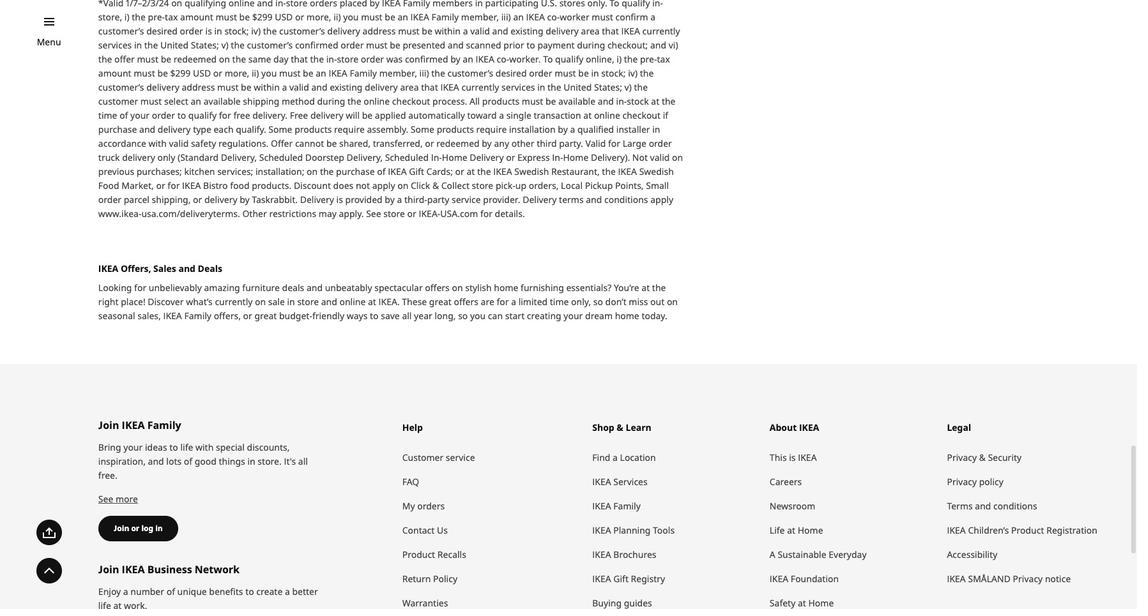 Task type: locate. For each thing, give the bounding box(es) containing it.
online inside looking for unbelievably amazing furniture deals and unbeatably spectacular offers on stylish home furnishing essentials? you're at the right place! discover what's currently on sale in store and online at ikea. these great offers are for a limited time only, so don't miss out on seasonal sales, ikea family offers, or great budget-friendly ways to save all year long, so you can start creating your dream home today.
[[340, 296, 366, 308]]

to left save
[[370, 310, 379, 322]]

ikea småland privacy notice link
[[948, 567, 1112, 592]]

usd up the type
[[193, 67, 211, 79]]

0 horizontal spatial during
[[317, 95, 345, 107]]

time up "creating"
[[550, 296, 569, 308]]

services up single
[[502, 81, 535, 93]]

2 horizontal spatial qualify
[[622, 0, 650, 9]]

0 horizontal spatial with
[[149, 137, 167, 149]]

iv) up same
[[251, 25, 261, 37]]

of inside bring your ideas to life with special discounts, inspiration, and lots of good things in store. it's all free.
[[184, 456, 192, 468]]

0 vertical spatial gift
[[409, 165, 424, 178]]

1 vertical spatial co-
[[497, 53, 510, 65]]

1 horizontal spatial qualify
[[555, 53, 584, 65]]

currently
[[643, 25, 680, 37], [462, 81, 499, 93], [215, 296, 253, 308]]

*valid
[[98, 0, 124, 9]]

1 vertical spatial stock;
[[602, 67, 626, 79]]

0 vertical spatial redeemed
[[174, 53, 217, 65]]

express
[[518, 151, 550, 164]]

delivery up select on the top
[[146, 81, 179, 93]]

your inside looking for unbelievably amazing furniture deals and unbeatably spectacular offers on stylish home furnishing essentials? you're at the right place! discover what's currently on sale in store and online at ikea. these great offers are for a limited time only, so don't miss out on seasonal sales, ikea family offers, or great budget-friendly ways to save all year long, so you can start creating your dream home today.
[[564, 310, 583, 322]]

amount down the qualifying
[[180, 11, 213, 23]]

privacy for privacy & security
[[948, 452, 977, 464]]

life up lots
[[180, 441, 193, 454]]

1 vertical spatial so
[[458, 310, 468, 322]]

0 horizontal spatial you
[[261, 67, 277, 79]]

products.
[[252, 179, 292, 192]]

co- down prior
[[497, 53, 510, 65]]

iii)
[[502, 11, 511, 23], [420, 67, 429, 79]]

& left security
[[980, 452, 986, 464]]

1 require from the left
[[334, 123, 365, 135]]

ikea down 'discover'
[[163, 310, 182, 322]]

to inside looking for unbelievably amazing furniture deals and unbeatably spectacular offers on stylish home furnishing essentials? you're at the right place! discover what's currently on sale in store and online at ikea. these great offers are for a limited time only, so don't miss out on seasonal sales, ikea family offers, or great budget-friendly ways to save all year long, so you can start creating your dream home today.
[[370, 310, 379, 322]]

2 swedish from the left
[[640, 165, 674, 178]]

store
[[286, 0, 308, 9], [337, 53, 359, 65], [472, 179, 494, 192], [384, 208, 405, 220], [297, 296, 319, 308]]

policy
[[433, 573, 458, 585]]

stock; down the online,
[[602, 67, 626, 79]]

shipping
[[243, 95, 280, 107]]

see
[[366, 208, 381, 220], [98, 493, 113, 505]]

1 vertical spatial service
[[446, 452, 475, 464]]

0 horizontal spatial so
[[458, 310, 468, 322]]

1 horizontal spatial area
[[581, 25, 600, 37]]

online
[[229, 0, 255, 9], [364, 95, 390, 107], [594, 109, 620, 121], [340, 296, 366, 308]]

offers,
[[121, 263, 151, 275]]

delivery down "bistro"
[[204, 194, 238, 206]]

customer's
[[98, 25, 144, 37], [279, 25, 325, 37], [247, 39, 293, 51], [448, 67, 494, 79], [98, 81, 144, 93]]

to inside bring your ideas to life with special discounts, inspiration, and lots of good things in store. it's all free.
[[170, 441, 178, 454]]

find
[[593, 452, 611, 464]]

ikea.
[[379, 296, 400, 308]]

0 vertical spatial privacy
[[948, 452, 977, 464]]

0 horizontal spatial v)
[[221, 39, 229, 51]]

in inside bring your ideas to life with special discounts, inspiration, and lots of good things in store. it's all free.
[[248, 456, 255, 468]]

1 vertical spatial desired
[[496, 67, 527, 79]]

1 horizontal spatial during
[[577, 39, 605, 51]]

and up accordance
[[139, 123, 155, 135]]

during
[[577, 39, 605, 51], [317, 95, 345, 107]]

iv)
[[251, 25, 261, 37], [628, 67, 638, 79]]

year
[[414, 310, 433, 322]]

this
[[770, 452, 787, 464]]

you
[[343, 11, 359, 23], [261, 67, 277, 79], [470, 310, 486, 322]]

ikea up the pick- at the left of page
[[494, 165, 512, 178]]

$299 up select on the top
[[170, 67, 191, 79]]

you down the placed
[[343, 11, 359, 23]]

an
[[398, 11, 408, 23], [514, 11, 524, 23], [463, 53, 473, 65], [316, 67, 326, 79], [191, 95, 201, 107]]

delivery, down shared,
[[347, 151, 383, 164]]

your up inspiration,
[[124, 441, 143, 454]]

life
[[180, 441, 193, 454], [98, 600, 111, 610]]

iv) up stock
[[628, 67, 638, 79]]

all inside looking for unbelievably amazing furniture deals and unbeatably spectacular offers on stylish home furnishing essentials? you're at the right place! discover what's currently on sale in store and online at ikea. these great offers are for a limited time only, so don't miss out on seasonal sales, ikea family offers, or great budget-friendly ways to save all year long, so you can start creating your dream home today.
[[402, 310, 412, 322]]

pre- down checkout;
[[640, 53, 657, 65]]

children's
[[969, 525, 1010, 537]]

offers down stylish
[[454, 296, 479, 308]]

1 vertical spatial time
[[550, 296, 569, 308]]

0 horizontal spatial checkout
[[392, 95, 430, 107]]

0 vertical spatial i)
[[125, 11, 130, 23]]

the inside looking for unbelievably amazing furniture deals and unbeatably spectacular offers on stylish home furnishing essentials? you're at the right place! discover what's currently on sale in store and online at ikea. these great offers are for a limited time only, so don't miss out on seasonal sales, ikea family offers, or great budget-friendly ways to save all year long, so you can start creating your dream home today.
[[652, 282, 666, 294]]

qualified
[[578, 123, 614, 135]]

time down customer
[[98, 109, 117, 121]]

1 horizontal spatial delivery,
[[347, 151, 383, 164]]

essentials?
[[567, 282, 612, 294]]

0 horizontal spatial member,
[[379, 67, 417, 79]]

you inside looking for unbelievably amazing furniture deals and unbeatably spectacular offers on stylish home furnishing essentials? you're at the right place! discover what's currently on sale in store and online at ikea. these great offers are for a limited time only, so don't miss out on seasonal sales, ikea family offers, or great budget-friendly ways to save all year long, so you can start creating your dream home today.
[[470, 310, 486, 322]]

at up collect
[[467, 165, 475, 178]]

registry
[[631, 573, 665, 585]]

day
[[274, 53, 289, 65]]

home down don't
[[615, 310, 640, 322]]

in right the members
[[475, 0, 483, 9]]

0 vertical spatial within
[[435, 25, 461, 37]]

by down the "food"
[[240, 194, 250, 206]]

1 scheduled from the left
[[259, 151, 303, 164]]

and
[[257, 0, 273, 9], [493, 25, 509, 37], [448, 39, 464, 51], [651, 39, 667, 51], [312, 81, 328, 93], [598, 95, 614, 107], [139, 123, 155, 135], [586, 194, 602, 206], [179, 263, 196, 275], [307, 282, 323, 294], [321, 296, 337, 308], [148, 456, 164, 468], [976, 500, 992, 512]]

0 vertical spatial is
[[206, 25, 212, 37]]

ikea inside looking for unbelievably amazing furniture deals and unbeatably spectacular offers on stylish home furnishing essentials? you're at the right place! discover what's currently on sale in store and online at ikea. these great offers are for a limited time only, so don't miss out on seasonal sales, ikea family offers, or great budget-friendly ways to save all year long, so you can start creating your dream home today.
[[163, 310, 182, 322]]

more
[[116, 493, 138, 505]]

1 some from the left
[[269, 123, 292, 135]]

ikea down 'accessibility'
[[948, 573, 966, 585]]

prior
[[504, 39, 524, 51]]

of
[[120, 109, 128, 121], [377, 165, 386, 178], [184, 456, 192, 468], [167, 586, 175, 598]]

process.
[[433, 95, 467, 107]]

gift inside the *valid 1/7–2/3/24 on qualifying online and in-store orders placed by ikea family members in participating u.s. stores only. to qualify in- store, i) the pre-tax amount must be $299 usd or more, ii) you must be an ikea family member, iii) an ikea co-worker must confirm a customer's desired order is in stock; iv) the customer's delivery address must be within a valid and existing delivery area that ikea currently services in the united states; v) the customer's confirmed order must be presented and scanned prior to payment during checkout; and vi) the offer must be redeemed on the same day that the in-store order was confirmed by an ikea co-worker. to qualify online, i) the pre-tax amount must be $299 usd or more, ii) you must be an ikea family member, iii) the customer's desired order must be in stock; iv) the customer's delivery address must be within a valid and existing delivery area that ikea currently services in the united states; v) the customer must select an available shipping method during the online checkout process. all products must be available and in-stock at the time of your order to qualify for free delivery. free delivery will be applied automatically toward a single transaction at online checkout if purchase and delivery type each qualify. some products require assembly. some products require installation by a qualified installer in accordance with valid safety regulations. offer cannot be shared, transferred, or redeemed by any other third party. valid for large order truck delivery only (standard delivery, scheduled doorstep delivery, scheduled in-home delivery or express in-home delivery). not valid on previous purchases; kitchen services; installation; on the purchase of ikea gift cards; or at the ikea swedish restaurant, the ikea swedish food market, or for ikea bistro food products. discount does not apply on click & collect store pick-up orders, local pickup points, small order parcel shipping, or delivery by taskrabbit. delivery is provided by a third-party service provider. delivery terms and conditions apply www.ikea-usa.com/deliveryterms. other restrictions may apply. see store or ikea-usa.com for details.
[[409, 165, 424, 178]]

0 vertical spatial to
[[610, 0, 620, 9]]

all
[[470, 95, 480, 107]]

by right provided
[[385, 194, 395, 206]]

see inside the *valid 1/7–2/3/24 on qualifying online and in-store orders placed by ikea family members in participating u.s. stores only. to qualify in- store, i) the pre-tax amount must be $299 usd or more, ii) you must be an ikea family member, iii) an ikea co-worker must confirm a customer's desired order is in stock; iv) the customer's delivery address must be within a valid and existing delivery area that ikea currently services in the united states; v) the customer's confirmed order must be presented and scanned prior to payment during checkout; and vi) the offer must be redeemed on the same day that the in-store order was confirmed by an ikea co-worker. to qualify online, i) the pre-tax amount must be $299 usd or more, ii) you must be an ikea family member, iii) the customer's desired order must be in stock; iv) the customer's delivery address must be within a valid and existing delivery area that ikea currently services in the united states; v) the customer must select an available shipping method during the online checkout process. all products must be available and in-stock at the time of your order to qualify for free delivery. free delivery will be applied automatically toward a single transaction at online checkout if purchase and delivery type each qualify. some products require assembly. some products require installation by a qualified installer in accordance with valid safety regulations. offer cannot be shared, transferred, or redeemed by any other third party. valid for large order truck delivery only (standard delivery, scheduled doorstep delivery, scheduled in-home delivery or express in-home delivery). not valid on previous purchases; kitchen services; installation; on the purchase of ikea gift cards; or at the ikea swedish restaurant, the ikea swedish food market, or for ikea bistro food products. discount does not apply on click & collect store pick-up orders, local pickup points, small order parcel shipping, or delivery by taskrabbit. delivery is provided by a third-party service provider. delivery terms and conditions apply www.ikea-usa.com/deliveryterms. other restrictions may apply. see store or ikea-usa.com for details.
[[366, 208, 381, 220]]

0 horizontal spatial $299
[[170, 67, 191, 79]]

enjoy a number of unique benefits to create a better life at work.
[[98, 586, 318, 610]]

menu button
[[37, 35, 61, 49]]

2 in- from the left
[[552, 151, 563, 164]]

transferred,
[[373, 137, 423, 149]]

automatically
[[409, 109, 465, 121]]

confirmed down presented
[[405, 53, 448, 65]]

privacy & security link
[[948, 446, 1112, 470]]

see down provided
[[366, 208, 381, 220]]

0 vertical spatial you
[[343, 11, 359, 23]]

ii) down the placed
[[334, 11, 341, 23]]

delivery,
[[221, 151, 257, 164], [347, 151, 383, 164]]

0 vertical spatial with
[[149, 137, 167, 149]]

purchase up not
[[336, 165, 375, 178]]

free
[[234, 109, 250, 121]]

0 vertical spatial see
[[366, 208, 381, 220]]

enjoy
[[98, 586, 121, 598]]

iii) down participating
[[502, 11, 511, 23]]

(standard
[[178, 151, 219, 164]]

0 vertical spatial qualify
[[622, 0, 650, 9]]

existing
[[511, 25, 544, 37], [330, 81, 363, 93]]

stock;
[[225, 25, 249, 37], [602, 67, 626, 79]]

assembly.
[[367, 123, 409, 135]]

0 vertical spatial united
[[160, 39, 189, 51]]

2 available from the left
[[559, 95, 596, 107]]

1 horizontal spatial scheduled
[[385, 151, 429, 164]]

sale
[[268, 296, 285, 308]]

tax down vi) at the right of the page
[[657, 53, 670, 65]]

valid
[[586, 137, 606, 149]]

1 vertical spatial with
[[196, 441, 214, 454]]

good
[[195, 456, 217, 468]]

foundation
[[791, 573, 839, 585]]

of inside enjoy a number of unique benefits to create a better life at work.
[[167, 586, 175, 598]]

1 vertical spatial you
[[261, 67, 277, 79]]

privacy up privacy policy
[[948, 452, 977, 464]]

0 horizontal spatial time
[[98, 109, 117, 121]]

stores
[[560, 0, 585, 9]]

1 vertical spatial confirmed
[[405, 53, 448, 65]]

2 vertical spatial your
[[124, 441, 143, 454]]

ikea down ikea services
[[593, 500, 611, 512]]

network
[[195, 563, 240, 577]]

1 vertical spatial i)
[[617, 53, 622, 65]]

terms
[[559, 194, 584, 206]]

miss
[[629, 296, 648, 308]]

2 delivery, from the left
[[347, 151, 383, 164]]

family inside looking for unbelievably amazing furniture deals and unbeatably spectacular offers on stylish home furnishing essentials? you're at the right place! discover what's currently on sale in store and online at ikea. these great offers are for a limited time only, so don't miss out on seasonal sales, ikea family offers, or great budget-friendly ways to save all year long, so you can start creating your dream home today.
[[184, 310, 212, 322]]

life inside bring your ideas to life with special discounts, inspiration, and lots of good things in store. it's all free.
[[180, 441, 193, 454]]

ikea gift registry
[[593, 573, 665, 585]]

0 horizontal spatial delivery
[[300, 194, 334, 206]]

order down 'worker.'
[[529, 67, 553, 79]]

a
[[651, 11, 656, 23], [463, 25, 468, 37], [282, 81, 287, 93], [499, 109, 504, 121], [570, 123, 575, 135], [397, 194, 402, 206], [511, 296, 516, 308], [613, 452, 618, 464], [123, 586, 128, 598], [285, 586, 290, 598]]

1 horizontal spatial amount
[[180, 11, 213, 23]]

life down enjoy
[[98, 600, 111, 610]]

i) right store, on the left top of the page
[[125, 11, 130, 23]]

0 horizontal spatial orders
[[310, 0, 337, 9]]

in- up installer
[[616, 95, 627, 107]]

for up shipping,
[[168, 179, 180, 192]]

1 vertical spatial orders
[[417, 500, 445, 512]]

looking for unbelievably amazing furniture deals and unbeatably spectacular offers on stylish home furnishing essentials? you're at the right place! discover what's currently on sale in store and online at ikea. these great offers are for a limited time only, so don't miss out on seasonal sales, ikea family offers, or great budget-friendly ways to save all year long, so you can start creating your dream home today.
[[98, 282, 678, 322]]

friendly
[[312, 310, 345, 322]]

services;
[[217, 165, 253, 178]]

great down sale at the left
[[255, 310, 277, 322]]

valid up method
[[290, 81, 309, 93]]

save
[[381, 310, 400, 322]]

by down "transaction"
[[558, 123, 568, 135]]

join inside button
[[114, 523, 129, 534]]

0 horizontal spatial pre-
[[148, 11, 165, 23]]

checkout down stock
[[623, 109, 661, 121]]

require down "will"
[[334, 123, 365, 135]]

& inside the *valid 1/7–2/3/24 on qualifying online and in-store orders placed by ikea family members in participating u.s. stores only. to qualify in- store, i) the pre-tax amount must be $299 usd or more, ii) you must be an ikea family member, iii) an ikea co-worker must confirm a customer's desired order is in stock; iv) the customer's delivery address must be within a valid and existing delivery area that ikea currently services in the united states; v) the customer's confirmed order must be presented and scanned prior to payment during checkout; and vi) the offer must be redeemed on the same day that the in-store order was confirmed by an ikea co-worker. to qualify online, i) the pre-tax amount must be $299 usd or more, ii) you must be an ikea family member, iii) the customer's desired order must be in stock; iv) the customer's delivery address must be within a valid and existing delivery area that ikea currently services in the united states; v) the customer must select an available shipping method during the online checkout process. all products must be available and in-stock at the time of your order to qualify for free delivery. free delivery will be applied automatically toward a single transaction at online checkout if purchase and delivery type each qualify. some products require assembly. some products require installation by a qualified installer in accordance with valid safety regulations. offer cannot be shared, transferred, or redeemed by any other third party. valid for large order truck delivery only (standard delivery, scheduled doorstep delivery, scheduled in-home delivery or express in-home delivery). not valid on previous purchases; kitchen services; installation; on the purchase of ikea gift cards; or at the ikea swedish restaurant, the ikea swedish food market, or for ikea bistro food products. discount does not apply on click & collect store pick-up orders, local pickup points, small order parcel shipping, or delivery by taskrabbit. delivery is provided by a third-party service provider. delivery terms and conditions apply www.ikea-usa.com/deliveryterms. other restrictions may apply. see store or ikea-usa.com for details.
[[433, 179, 439, 192]]

ikea up process.
[[441, 81, 459, 93]]

for
[[219, 109, 231, 121], [608, 137, 621, 149], [168, 179, 180, 192], [481, 208, 493, 220], [134, 282, 146, 294], [497, 296, 509, 308]]

ikea brochures
[[593, 549, 657, 561]]

to inside enjoy a number of unique benefits to create a better life at work.
[[246, 586, 254, 598]]

currently up offers,
[[215, 296, 253, 308]]

pre-
[[148, 11, 165, 23], [640, 53, 657, 65]]

buying guides
[[593, 597, 652, 609]]

ikea inside 'link'
[[593, 525, 611, 537]]

can
[[488, 310, 503, 322]]

united down 1/7–2/3/24
[[160, 39, 189, 51]]

delivery left the type
[[158, 123, 191, 135]]

apply right not
[[372, 179, 395, 192]]

store down third-
[[384, 208, 405, 220]]

0 vertical spatial currently
[[643, 25, 680, 37]]

0 horizontal spatial area
[[400, 81, 419, 93]]

home
[[442, 151, 468, 164], [563, 151, 589, 164], [798, 525, 824, 537], [809, 597, 834, 609]]

0 vertical spatial iv)
[[251, 25, 261, 37]]

location
[[620, 452, 656, 464]]

don't
[[606, 296, 627, 308]]

0 vertical spatial $299
[[252, 11, 273, 23]]

0 horizontal spatial qualify
[[188, 109, 217, 121]]

must right offer
[[137, 53, 159, 65]]

0 horizontal spatial purchase
[[98, 123, 137, 135]]

faq link
[[402, 470, 580, 494]]

delivery up applied on the top left
[[365, 81, 398, 93]]

this is ikea
[[770, 452, 817, 464]]

service
[[452, 194, 481, 206], [446, 452, 475, 464]]

within up shipping
[[254, 81, 280, 93]]

1 horizontal spatial some
[[411, 123, 435, 135]]

order down select on the top
[[152, 109, 175, 121]]

valid up only
[[169, 137, 189, 149]]

currently inside looking for unbelievably amazing furniture deals and unbeatably spectacular offers on stylish home furnishing essentials? you're at the right place! discover what's currently on sale in store and online at ikea. these great offers are for a limited time only, so don't miss out on seasonal sales, ikea family offers, or great budget-friendly ways to save all year long, so you can start creating your dream home today.
[[215, 296, 253, 308]]

qualify down payment
[[555, 53, 584, 65]]

deals
[[198, 263, 222, 275]]

0 horizontal spatial in-
[[431, 151, 442, 164]]

0 vertical spatial area
[[581, 25, 600, 37]]

or inside button
[[131, 523, 140, 534]]

ikea family
[[593, 500, 641, 512]]

life inside enjoy a number of unique benefits to create a better life at work.
[[98, 600, 111, 610]]

on
[[171, 0, 182, 9], [219, 53, 230, 65], [672, 151, 683, 164], [307, 165, 318, 178], [398, 179, 409, 192], [452, 282, 463, 294], [255, 296, 266, 308], [667, 296, 678, 308]]

and right sales
[[179, 263, 196, 275]]

faq
[[402, 476, 419, 488]]

on left the qualifying
[[171, 0, 182, 9]]

1 horizontal spatial swedish
[[640, 165, 674, 178]]

1 vertical spatial states;
[[594, 81, 623, 93]]

customer service
[[402, 452, 475, 464]]

and down the "ideas"
[[148, 456, 164, 468]]

customer's up customer
[[98, 81, 144, 93]]

conditions down points,
[[605, 194, 648, 206]]

1 horizontal spatial conditions
[[994, 500, 1038, 512]]

is down the qualifying
[[206, 25, 212, 37]]

product recalls link
[[402, 543, 580, 567]]

1 horizontal spatial that
[[421, 81, 438, 93]]

1 vertical spatial life
[[98, 600, 111, 610]]

1 horizontal spatial currently
[[462, 81, 499, 93]]

1 vertical spatial area
[[400, 81, 419, 93]]

i) down checkout;
[[617, 53, 622, 65]]

1 horizontal spatial ii)
[[334, 11, 341, 23]]

that right day
[[291, 53, 308, 65]]

newsroom link
[[770, 494, 935, 519]]

0 vertical spatial address
[[363, 25, 396, 37]]

0 horizontal spatial conditions
[[605, 194, 648, 206]]

everyday
[[829, 549, 867, 561]]

0 horizontal spatial scheduled
[[259, 151, 303, 164]]

join ikea business network
[[98, 563, 240, 577]]

redeemed up cards; on the top of the page
[[437, 137, 480, 149]]

by up process.
[[451, 53, 461, 65]]

home down the foundation
[[809, 597, 834, 609]]

placed
[[340, 0, 367, 9]]

and down pickup
[[586, 194, 602, 206]]

buying guides link
[[593, 592, 757, 610]]

ikea right the placed
[[382, 0, 401, 9]]

accessibility
[[948, 549, 998, 561]]

ii) down same
[[252, 67, 259, 79]]

0 vertical spatial v)
[[221, 39, 229, 51]]

all inside bring your ideas to life with special discounts, inspiration, and lots of good things in store. it's all free.
[[298, 456, 308, 468]]

at down enjoy
[[113, 600, 122, 610]]

0 vertical spatial ii)
[[334, 11, 341, 23]]

privacy down the accessibility link
[[1013, 573, 1043, 585]]

your inside bring your ideas to life with special discounts, inspiration, and lots of good things in store. it's all free.
[[124, 441, 143, 454]]

1 swedish from the left
[[515, 165, 549, 178]]

0 vertical spatial more,
[[307, 11, 331, 23]]

a inside looking for unbelievably amazing furniture deals and unbeatably spectacular offers on stylish home furnishing essentials? you're at the right place! discover what's currently on sale in store and online at ikea. these great offers are for a limited time only, so don't miss out on seasonal sales, ikea family offers, or great budget-friendly ways to save all year long, so you can start creating your dream home today.
[[511, 296, 516, 308]]

1 horizontal spatial member,
[[461, 11, 499, 23]]

a up the party.
[[570, 123, 575, 135]]

1 vertical spatial usd
[[193, 67, 211, 79]]

services
[[98, 39, 132, 51], [502, 81, 535, 93]]

1 horizontal spatial great
[[429, 296, 452, 308]]

online right the qualifying
[[229, 0, 255, 9]]

$299
[[252, 11, 273, 23], [170, 67, 191, 79]]

usd up day
[[275, 11, 293, 23]]

apply
[[372, 179, 395, 192], [651, 194, 674, 206]]

v) down the qualifying
[[221, 39, 229, 51]]

1 vertical spatial to
[[543, 53, 553, 65]]

applied
[[375, 109, 406, 121]]

0 vertical spatial desired
[[146, 25, 178, 37]]

with inside the *valid 1/7–2/3/24 on qualifying online and in-store orders placed by ikea family members in participating u.s. stores only. to qualify in- store, i) the pre-tax amount must be $299 usd or more, ii) you must be an ikea family member, iii) an ikea co-worker must confirm a customer's desired order is in stock; iv) the customer's delivery address must be within a valid and existing delivery area that ikea currently services in the united states; v) the customer's confirmed order must be presented and scanned prior to payment during checkout; and vi) the offer must be redeemed on the same day that the in-store order was confirmed by an ikea co-worker. to qualify online, i) the pre-tax amount must be $299 usd or more, ii) you must be an ikea family member, iii) the customer's desired order must be in stock; iv) the customer's delivery address must be within a valid and existing delivery area that ikea currently services in the united states; v) the customer must select an available shipping method during the online checkout process. all products must be available and in-stock at the time of your order to qualify for free delivery. free delivery will be applied automatically toward a single transaction at online checkout if purchase and delivery type each qualify. some products require assembly. some products require installation by a qualified installer in accordance with valid safety regulations. offer cannot be shared, transferred, or redeemed by any other third party. valid for large order truck delivery only (standard delivery, scheduled doorstep delivery, scheduled in-home delivery or express in-home delivery). not valid on previous purchases; kitchen services; installation; on the purchase of ikea gift cards; or at the ikea swedish restaurant, the ikea swedish food market, or for ikea bistro food products. discount does not apply on click & collect store pick-up orders, local pickup points, small order parcel shipping, or delivery by taskrabbit. delivery is provided by a third-party service provider. delivery terms and conditions apply www.ikea-usa.com/deliveryterms. other restrictions may apply. see store or ikea-usa.com for details.
[[149, 137, 167, 149]]

1 horizontal spatial delivery
[[470, 151, 504, 164]]

0 horizontal spatial existing
[[330, 81, 363, 93]]

all right it's
[[298, 456, 308, 468]]

1 horizontal spatial require
[[477, 123, 507, 135]]

these
[[402, 296, 427, 308]]

join for join or log in
[[114, 523, 129, 534]]

$299 up same
[[252, 11, 273, 23]]

1 horizontal spatial time
[[550, 296, 569, 308]]

service inside customer service link
[[446, 452, 475, 464]]

0 vertical spatial tax
[[165, 11, 178, 23]]

0 horizontal spatial stock;
[[225, 25, 249, 37]]



Task type: describe. For each thing, give the bounding box(es) containing it.
other
[[243, 208, 267, 220]]

0 horizontal spatial is
[[206, 25, 212, 37]]

doorstep
[[305, 151, 344, 164]]

1 horizontal spatial pre-
[[640, 53, 657, 65]]

1 vertical spatial conditions
[[994, 500, 1038, 512]]

ikea up safety
[[770, 573, 789, 585]]

1 horizontal spatial products
[[437, 123, 474, 135]]

ikea down the scanned
[[476, 53, 495, 65]]

ikea up points,
[[618, 165, 637, 178]]

unbelievably
[[149, 282, 202, 294]]

order right large
[[649, 137, 672, 149]]

2 horizontal spatial products
[[482, 95, 520, 107]]

ikea up number
[[122, 563, 145, 577]]

market,
[[122, 179, 154, 192]]

1 in- from the left
[[431, 151, 442, 164]]

cannot
[[295, 137, 324, 149]]

1 horizontal spatial address
[[363, 25, 396, 37]]

in right installer
[[653, 123, 661, 135]]

services
[[614, 476, 648, 488]]

to up 'worker.'
[[527, 39, 535, 51]]

0 horizontal spatial amount
[[98, 67, 131, 79]]

1 horizontal spatial so
[[594, 296, 603, 308]]

furnishing
[[521, 282, 564, 294]]

installation
[[509, 123, 556, 135]]

ikea up inspiration,
[[122, 418, 145, 433]]

1 vertical spatial during
[[317, 95, 345, 107]]

store left was
[[337, 53, 359, 65]]

in down the online,
[[592, 67, 599, 79]]

customer's up same
[[247, 39, 293, 51]]

contact
[[402, 525, 435, 537]]

ikea-
[[419, 208, 441, 220]]

must down day
[[279, 67, 301, 79]]

1 vertical spatial currently
[[462, 81, 499, 93]]

and left the scanned
[[448, 39, 464, 51]]

this is ikea link
[[770, 446, 935, 470]]

1 available from the left
[[204, 95, 241, 107]]

unique
[[177, 586, 207, 598]]

ikea down u.s.
[[526, 11, 545, 23]]

with inside bring your ideas to life with special discounts, inspiration, and lots of good things in store. it's all free.
[[196, 441, 214, 454]]

up
[[516, 179, 527, 192]]

was
[[386, 53, 403, 65]]

ikea right the this
[[798, 452, 817, 464]]

must up presented
[[398, 25, 420, 37]]

1 horizontal spatial orders
[[417, 500, 445, 512]]

customer
[[402, 452, 444, 464]]

1 vertical spatial checkout
[[623, 109, 661, 121]]

select
[[164, 95, 188, 107]]

a right find
[[613, 452, 618, 464]]

my orders
[[402, 500, 445, 512]]

1 horizontal spatial tax
[[657, 53, 670, 65]]

buying
[[593, 597, 622, 609]]

home up restaurant,
[[563, 151, 589, 164]]

worker
[[560, 11, 590, 23]]

store left the placed
[[286, 0, 308, 9]]

service inside the *valid 1/7–2/3/24 on qualifying online and in-store orders placed by ikea family members in participating u.s. stores only. to qualify in- store, i) the pre-tax amount must be $299 usd or more, ii) you must be an ikea family member, iii) an ikea co-worker must confirm a customer's desired order is in stock; iv) the customer's delivery address must be within a valid and existing delivery area that ikea currently services in the united states; v) the customer's confirmed order must be presented and scanned prior to payment during checkout; and vi) the offer must be redeemed on the same day that the in-store order was confirmed by an ikea co-worker. to qualify online, i) the pre-tax amount must be $299 usd or more, ii) you must be an ikea family member, iii) the customer's desired order must be in stock; iv) the customer's delivery address must be within a valid and existing delivery area that ikea currently services in the united states; v) the customer must select an available shipping method during the online checkout process. all products must be available and in-stock at the time of your order to qualify for free delivery. free delivery will be applied automatically toward a single transaction at online checkout if purchase and delivery type each qualify. some products require assembly. some products require installation by a qualified installer in accordance with valid safety regulations. offer cannot be shared, transferred, or redeemed by any other third party. valid for large order truck delivery only (standard delivery, scheduled doorstep delivery, scheduled in-home delivery or express in-home delivery). not valid on previous purchases; kitchen services; installation; on the purchase of ikea gift cards; or at the ikea swedish restaurant, the ikea swedish food market, or for ikea bistro food products. discount does not apply on click & collect store pick-up orders, local pickup points, small order parcel shipping, or delivery by taskrabbit. delivery is provided by a third-party service provider. delivery terms and conditions apply www.ikea-usa.com/deliveryterms. other restrictions may apply. see store or ikea-usa.com for details.
[[452, 194, 481, 206]]

family down the members
[[432, 11, 459, 23]]

1 vertical spatial home
[[615, 310, 640, 322]]

must up free
[[217, 81, 239, 93]]

ikea left brochures
[[593, 549, 611, 561]]

for up the each
[[219, 109, 231, 121]]

2 some from the left
[[411, 123, 435, 135]]

in up "transaction"
[[538, 81, 545, 93]]

privacy for privacy policy
[[948, 476, 977, 488]]

at inside enjoy a number of unique benefits to create a better life at work.
[[113, 600, 122, 610]]

1 vertical spatial ii)
[[252, 67, 259, 79]]

1 horizontal spatial $299
[[252, 11, 273, 23]]

at left ikea.
[[368, 296, 376, 308]]

of down transferred,
[[377, 165, 386, 178]]

time inside the *valid 1/7–2/3/24 on qualifying online and in-store orders placed by ikea family members in participating u.s. stores only. to qualify in- store, i) the pre-tax amount must be $299 usd or more, ii) you must be an ikea family member, iii) an ikea co-worker must confirm a customer's desired order is in stock; iv) the customer's delivery address must be within a valid and existing delivery area that ikea currently services in the united states; v) the customer's confirmed order must be presented and scanned prior to payment during checkout; and vi) the offer must be redeemed on the same day that the in-store order was confirmed by an ikea co-worker. to qualify online, i) the pre-tax amount must be $299 usd or more, ii) you must be an ikea family member, iii) the customer's desired order must be in stock; iv) the customer's delivery address must be within a valid and existing delivery area that ikea currently services in the united states; v) the customer must select an available shipping method during the online checkout process. all products must be available and in-stock at the time of your order to qualify for free delivery. free delivery will be applied automatically toward a single transaction at online checkout if purchase and delivery type each qualify. some products require assembly. some products require installation by a qualified installer in accordance with valid safety regulations. offer cannot be shared, transferred, or redeemed by any other third party. valid for large order truck delivery only (standard delivery, scheduled doorstep delivery, scheduled in-home delivery or express in-home delivery). not valid on previous purchases; kitchen services; installation; on the purchase of ikea gift cards; or at the ikea swedish restaurant, the ikea swedish food market, or for ikea bistro food products. discount does not apply on click & collect store pick-up orders, local pickup points, small order parcel shipping, or delivery by taskrabbit. delivery is provided by a third-party service provider. delivery terms and conditions apply www.ikea-usa.com/deliveryterms. other restrictions may apply. see store or ikea-usa.com for details.
[[98, 109, 117, 121]]

seasonal
[[98, 310, 135, 322]]

0 horizontal spatial co-
[[497, 53, 510, 65]]

1 vertical spatial iii)
[[420, 67, 429, 79]]

2 horizontal spatial is
[[790, 452, 796, 464]]

0 horizontal spatial great
[[255, 310, 277, 322]]

ikea gift registry link
[[593, 567, 757, 592]]

1 horizontal spatial existing
[[511, 25, 544, 37]]

collect
[[442, 179, 470, 192]]

conditions inside the *valid 1/7–2/3/24 on qualifying online and in-store orders placed by ikea family members in participating u.s. stores only. to qualify in- store, i) the pre-tax amount must be $299 usd or more, ii) you must be an ikea family member, iii) an ikea co-worker must confirm a customer's desired order is in stock; iv) the customer's delivery address must be within a valid and existing delivery area that ikea currently services in the united states; v) the customer's confirmed order must be presented and scanned prior to payment during checkout; and vi) the offer must be redeemed on the same day that the in-store order was confirmed by an ikea co-worker. to qualify online, i) the pre-tax amount must be $299 usd or more, ii) you must be an ikea family member, iii) the customer's desired order must be in stock; iv) the customer's delivery address must be within a valid and existing delivery area that ikea currently services in the united states; v) the customer must select an available shipping method during the online checkout process. all products must be available and in-stock at the time of your order to qualify for free delivery. free delivery will be applied automatically toward a single transaction at online checkout if purchase and delivery type each qualify. some products require assembly. some products require installation by a qualified installer in accordance with valid safety regulations. offer cannot be shared, transferred, or redeemed by any other third party. valid for large order truck delivery only (standard delivery, scheduled doorstep delivery, scheduled in-home delivery or express in-home delivery). not valid on previous purchases; kitchen services; installation; on the purchase of ikea gift cards; or at the ikea swedish restaurant, the ikea swedish food market, or for ikea bistro food products. discount does not apply on click & collect store pick-up orders, local pickup points, small order parcel shipping, or delivery by taskrabbit. delivery is provided by a third-party service provider. delivery terms and conditions apply www.ikea-usa.com/deliveryterms. other restrictions may apply. see store or ikea-usa.com for details.
[[605, 194, 648, 206]]

any
[[494, 137, 509, 149]]

on left click
[[398, 179, 409, 192]]

on down furniture
[[255, 296, 266, 308]]

furniture
[[242, 282, 280, 294]]

on left same
[[219, 53, 230, 65]]

ikea services link
[[593, 470, 757, 494]]

2 vertical spatial privacy
[[1013, 573, 1043, 585]]

must down the placed
[[361, 11, 383, 23]]

1 vertical spatial $299
[[170, 67, 191, 79]]

must down payment
[[555, 67, 576, 79]]

join for join ikea business network
[[98, 563, 119, 577]]

of down customer
[[120, 109, 128, 121]]

home up cards; on the top of the page
[[442, 151, 468, 164]]

a left single
[[499, 109, 504, 121]]

ikea planning tools
[[593, 525, 675, 537]]

menu
[[37, 36, 61, 48]]

0 horizontal spatial states;
[[191, 39, 219, 51]]

1 horizontal spatial states;
[[594, 81, 623, 93]]

1 vertical spatial iv)
[[628, 67, 638, 79]]

online up applied on the top left
[[364, 95, 390, 107]]

must left select on the top
[[141, 95, 162, 107]]

1 vertical spatial qualify
[[555, 53, 584, 65]]

provider.
[[483, 194, 521, 206]]

at right life
[[788, 525, 796, 537]]

0 horizontal spatial redeemed
[[174, 53, 217, 65]]

0 vertical spatial during
[[577, 39, 605, 51]]

a left better
[[285, 586, 290, 598]]

tools
[[653, 525, 675, 537]]

0 vertical spatial amount
[[180, 11, 213, 23]]

inspiration,
[[98, 456, 146, 468]]

and left vi) at the right of the page
[[651, 39, 667, 51]]

1 vertical spatial address
[[182, 81, 215, 93]]

sales
[[153, 263, 176, 275]]

in- right only.
[[653, 0, 663, 9]]

participating
[[485, 0, 539, 9]]

1 horizontal spatial to
[[610, 0, 620, 9]]

accessibility link
[[948, 543, 1112, 567]]

1 horizontal spatial i)
[[617, 53, 622, 65]]

a left third-
[[397, 194, 402, 206]]

not
[[633, 151, 648, 164]]

0 horizontal spatial see
[[98, 493, 113, 505]]

1 horizontal spatial more,
[[307, 11, 331, 23]]

for down provider.
[[481, 208, 493, 220]]

privacy & security
[[948, 452, 1022, 464]]

policy
[[980, 476, 1004, 488]]

0 horizontal spatial apply
[[372, 179, 395, 192]]

0 horizontal spatial united
[[160, 39, 189, 51]]

a sustainable everyday link
[[770, 543, 935, 567]]

1 horizontal spatial desired
[[496, 67, 527, 79]]

0 vertical spatial product
[[1012, 525, 1045, 537]]

in up offer
[[134, 39, 142, 51]]

2 horizontal spatial delivery
[[523, 194, 557, 206]]

and up qualified in the top right of the page
[[598, 95, 614, 107]]

customer's down store, on the left top of the page
[[98, 25, 144, 37]]

a up the scanned
[[463, 25, 468, 37]]

it's
[[284, 456, 296, 468]]

must up was
[[366, 39, 388, 51]]

return policy
[[402, 573, 458, 585]]

1 vertical spatial redeemed
[[437, 137, 480, 149]]

0 vertical spatial pre-
[[148, 11, 165, 23]]

1 vertical spatial member,
[[379, 67, 417, 79]]

join for join ikea family
[[98, 418, 119, 433]]

for up place!
[[134, 282, 146, 294]]

long,
[[435, 310, 456, 322]]

on right out
[[667, 296, 678, 308]]

truck
[[98, 151, 120, 164]]

0 horizontal spatial i)
[[125, 11, 130, 23]]

0 vertical spatial home
[[494, 282, 519, 294]]

third
[[537, 137, 557, 149]]

0 horizontal spatial desired
[[146, 25, 178, 37]]

orders inside the *valid 1/7–2/3/24 on qualifying online and in-store orders placed by ikea family members in participating u.s. stores only. to qualify in- store, i) the pre-tax amount must be $299 usd or more, ii) you must be an ikea family member, iii) an ikea co-worker must confirm a customer's desired order is in stock; iv) the customer's delivery address must be within a valid and existing delivery area that ikea currently services in the united states; v) the customer's confirmed order must be presented and scanned prior to payment during checkout; and vi) the offer must be redeemed on the same day that the in-store order was confirmed by an ikea co-worker. to qualify online, i) the pre-tax amount must be $299 usd or more, ii) you must be an ikea family member, iii) the customer's desired order must be in stock; iv) the customer's delivery address must be within a valid and existing delivery area that ikea currently services in the united states; v) the customer must select an available shipping method during the online checkout process. all products must be available and in-stock at the time of your order to qualify for free delivery. free delivery will be applied automatically toward a single transaction at online checkout if purchase and delivery type each qualify. some products require assembly. some products require installation by a qualified installer in accordance with valid safety regulations. offer cannot be shared, transferred, or redeemed by any other third party. valid for large order truck delivery only (standard delivery, scheduled doorstep delivery, scheduled in-home delivery or express in-home delivery). not valid on previous purchases; kitchen services; installation; on the purchase of ikea gift cards; or at the ikea swedish restaurant, the ikea swedish food market, or for ikea bistro food products. discount does not apply on click & collect store pick-up orders, local pickup points, small order parcel shipping, or delivery by taskrabbit. delivery is provided by a third-party service provider. delivery terms and conditions apply www.ikea-usa.com/deliveryterms. other restrictions may apply. see store or ikea-usa.com for details.
[[310, 0, 337, 9]]

ikea down find
[[593, 476, 611, 488]]

valid right not in the top right of the page
[[650, 151, 670, 164]]

1 horizontal spatial united
[[564, 81, 592, 93]]

order down the placed
[[341, 39, 364, 51]]

see more link
[[98, 493, 138, 505]]

0 horizontal spatial tax
[[165, 11, 178, 23]]

only
[[158, 151, 175, 164]]

1 vertical spatial gift
[[614, 573, 629, 585]]

discount
[[294, 179, 331, 192]]

2 horizontal spatial currently
[[643, 25, 680, 37]]

product recalls
[[402, 549, 467, 561]]

a right confirm
[[651, 11, 656, 23]]

safety at home link
[[770, 592, 935, 610]]

0 horizontal spatial product
[[402, 549, 435, 561]]

or inside looking for unbelievably amazing furniture deals and unbeatably spectacular offers on stylish home furnishing essentials? you're at the right place! discover what's currently on sale in store and online at ikea. these great offers are for a limited time only, so don't miss out on seasonal sales, ikea family offers, or great budget-friendly ways to save all year long, so you can start creating your dream home today.
[[243, 310, 252, 322]]

previous
[[98, 165, 134, 178]]

2 horizontal spatial that
[[602, 25, 619, 37]]

recalls
[[438, 549, 467, 561]]

bistro
[[203, 179, 228, 192]]

at right safety
[[798, 597, 807, 609]]

ikea småland privacy notice
[[948, 573, 1071, 585]]

return
[[402, 573, 431, 585]]

place!
[[121, 296, 146, 308]]

1 horizontal spatial purchase
[[336, 165, 375, 178]]

ikea down confirm
[[622, 25, 640, 37]]

1 vertical spatial is
[[337, 194, 343, 206]]

delivery down accordance
[[122, 151, 155, 164]]

store,
[[98, 11, 122, 23]]

a right enjoy
[[123, 586, 128, 598]]

u.s.
[[541, 0, 557, 9]]

ikea down kitchen
[[182, 179, 201, 192]]

provided
[[345, 194, 383, 206]]

1 vertical spatial services
[[502, 81, 535, 93]]

at up miss at right
[[642, 282, 650, 294]]

1 horizontal spatial iii)
[[502, 11, 511, 23]]

delivery up payment
[[546, 25, 579, 37]]

1 horizontal spatial confirmed
[[405, 53, 448, 65]]

log
[[142, 523, 153, 534]]

my
[[402, 500, 415, 512]]

0 vertical spatial services
[[98, 39, 132, 51]]

0 vertical spatial member,
[[461, 11, 499, 23]]

must down offer
[[134, 67, 155, 79]]

2 require from the left
[[477, 123, 507, 135]]

method
[[282, 95, 315, 107]]

discounts,
[[247, 441, 290, 454]]

ikea down terms in the right of the page
[[948, 525, 966, 537]]

terms and conditions
[[948, 500, 1038, 512]]

1 horizontal spatial stock;
[[602, 67, 626, 79]]

order down food at top
[[98, 194, 122, 206]]

ikea foundation link
[[770, 567, 935, 592]]

by right the placed
[[370, 0, 380, 9]]

and inside bring your ideas to life with special discounts, inspiration, and lots of good things in store. it's all free.
[[148, 456, 164, 468]]

0 horizontal spatial that
[[291, 53, 308, 65]]

join ikea family
[[98, 418, 181, 433]]

and up prior
[[493, 25, 509, 37]]

see more
[[98, 493, 138, 505]]

and up friendly
[[321, 296, 337, 308]]

online,
[[586, 53, 615, 65]]

must up single
[[522, 95, 544, 107]]

1 delivery, from the left
[[221, 151, 257, 164]]

& inside privacy & security link
[[980, 452, 986, 464]]

0 vertical spatial stock;
[[225, 25, 249, 37]]

must down only.
[[592, 11, 613, 23]]

time inside looking for unbelievably amazing furniture deals and unbeatably spectacular offers on stylish home furnishing essentials? you're at the right place! discover what's currently on sale in store and online at ikea. these great offers are for a limited time only, so don't miss out on seasonal sales, ikea family offers, or great budget-friendly ways to save all year long, so you can start creating your dream home today.
[[550, 296, 569, 308]]

1 vertical spatial existing
[[330, 81, 363, 93]]

and right terms in the right of the page
[[976, 500, 992, 512]]

a up method
[[282, 81, 287, 93]]

at up qualified in the top right of the page
[[584, 109, 592, 121]]

store left the pick- at the left of page
[[472, 179, 494, 192]]

customer
[[98, 95, 138, 107]]

1 horizontal spatial usd
[[275, 11, 293, 23]]

order left was
[[361, 53, 384, 65]]

1 horizontal spatial co-
[[547, 11, 560, 23]]

0 horizontal spatial within
[[254, 81, 280, 93]]

ikea up presented
[[411, 11, 430, 23]]

on right not in the top right of the page
[[672, 151, 683, 164]]

if
[[663, 109, 669, 121]]

delivery down the placed
[[327, 25, 360, 37]]

only,
[[571, 296, 591, 308]]

1 horizontal spatial apply
[[651, 194, 674, 206]]

0 horizontal spatial iv)
[[251, 25, 261, 37]]

order down the qualifying
[[180, 25, 203, 37]]

your inside the *valid 1/7–2/3/24 on qualifying online and in-store orders placed by ikea family members in participating u.s. stores only. to qualify in- store, i) the pre-tax amount must be $299 usd or more, ii) you must be an ikea family member, iii) an ikea co-worker must confirm a customer's desired order is in stock; iv) the customer's delivery address must be within a valid and existing delivery area that ikea currently services in the united states; v) the customer's confirmed order must be presented and scanned prior to payment during checkout; and vi) the offer must be redeemed on the same day that the in-store order was confirmed by an ikea co-worker. to qualify online, i) the pre-tax amount must be $299 usd or more, ii) you must be an ikea family member, iii) the customer's desired order must be in stock; iv) the customer's delivery address must be within a valid and existing delivery area that ikea currently services in the united states; v) the customer must select an available shipping method during the online checkout process. all products must be available and in-stock at the time of your order to qualify for free delivery. free delivery will be applied automatically toward a single transaction at online checkout if purchase and delivery type each qualify. some products require assembly. some products require installation by a qualified installer in accordance with valid safety regulations. offer cannot be shared, transferred, or redeemed by any other third party. valid for large order truck delivery only (standard delivery, scheduled doorstep delivery, scheduled in-home delivery or express in-home delivery). not valid on previous purchases; kitchen services; installation; on the purchase of ikea gift cards; or at the ikea swedish restaurant, the ikea swedish food market, or for ikea bistro food products. discount does not apply on click & collect store pick-up orders, local pickup points, small order parcel shipping, or delivery by taskrabbit. delivery is provided by a third-party service provider. delivery terms and conditions apply www.ikea-usa.com/deliveryterms. other restrictions may apply. see store or ikea-usa.com for details.
[[130, 109, 150, 121]]

at right stock
[[652, 95, 660, 107]]

1 vertical spatial more,
[[225, 67, 250, 79]]

ikea offers, sales and deals
[[98, 263, 222, 275]]

in down the qualifying
[[214, 25, 222, 37]]

lots
[[166, 456, 182, 468]]

in inside looking for unbelievably amazing furniture deals and unbeatably spectacular offers on stylish home furnishing essentials? you're at the right place! discover what's currently on sale in store and online at ikea. these great offers are for a limited time only, so don't miss out on seasonal sales, ikea family offers, or great budget-friendly ways to save all year long, so you can start creating your dream home today.
[[287, 296, 295, 308]]

in- right day
[[326, 53, 337, 65]]

0 horizontal spatial offers
[[425, 282, 450, 294]]

on left stylish
[[452, 282, 463, 294]]

0 horizontal spatial products
[[295, 123, 332, 135]]

qualify.
[[236, 123, 266, 135]]

terms and conditions link
[[948, 494, 1112, 519]]

in inside button
[[155, 523, 163, 534]]

delivery.
[[253, 109, 288, 121]]

1 vertical spatial offers
[[454, 296, 479, 308]]

right
[[98, 296, 119, 308]]

limited
[[519, 296, 548, 308]]

taskrabbit.
[[252, 194, 298, 206]]

you're
[[614, 282, 640, 294]]

each
[[214, 123, 234, 135]]

1 horizontal spatial v)
[[625, 81, 632, 93]]

by left any
[[482, 137, 492, 149]]

accordance
[[98, 137, 146, 149]]

customer's up all
[[448, 67, 494, 79]]

0 horizontal spatial confirmed
[[295, 39, 338, 51]]

contact us
[[402, 525, 448, 537]]

2 scheduled from the left
[[385, 151, 429, 164]]

to down select on the top
[[177, 109, 186, 121]]

store inside looking for unbelievably amazing furniture deals and unbeatably spectacular offers on stylish home furnishing essentials? you're at the right place! discover what's currently on sale in store and online at ikea. these great offers are for a limited time only, so don't miss out on seasonal sales, ikea family offers, or great budget-friendly ways to save all year long, so you can start creating your dream home today.
[[297, 296, 319, 308]]

ideas
[[145, 441, 167, 454]]

family down the "services"
[[614, 500, 641, 512]]

and up same
[[257, 0, 273, 9]]



Task type: vqa. For each thing, say whether or not it's contained in the screenshot.


